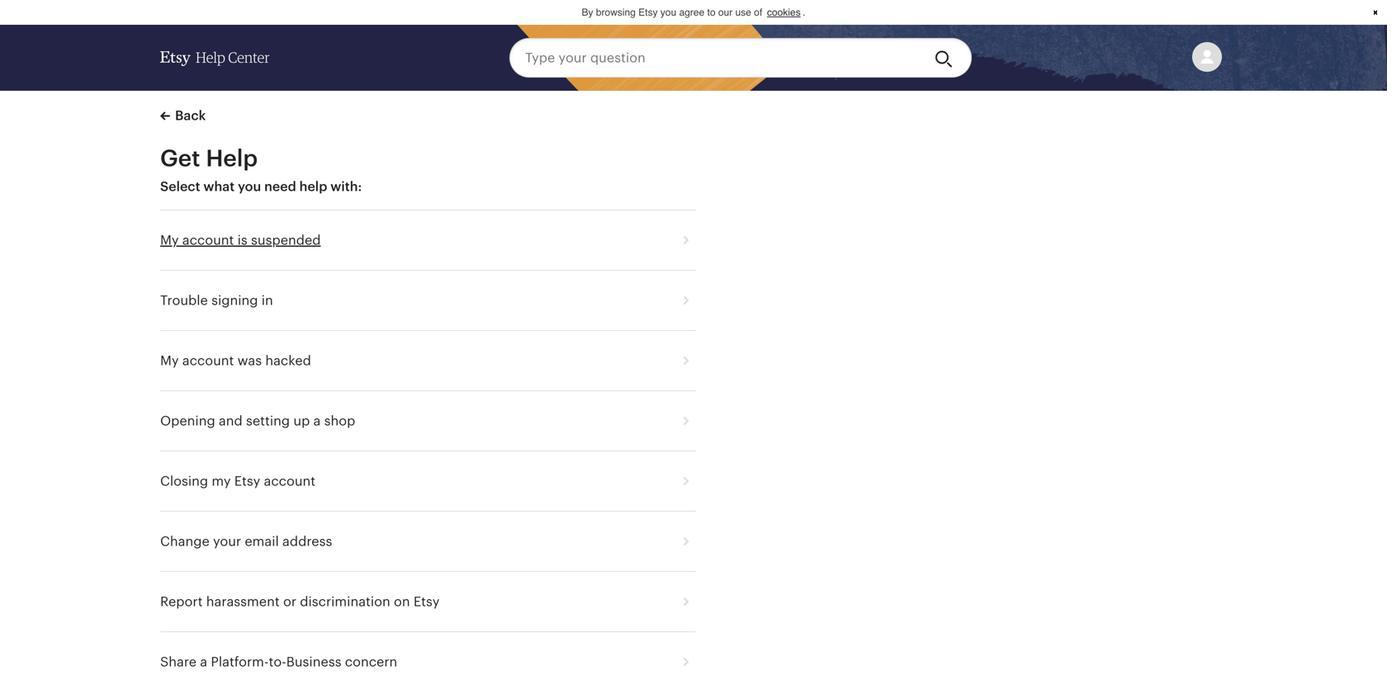 Task type: locate. For each thing, give the bounding box(es) containing it.
share a platform-to-business concern link
[[160, 633, 696, 692]]

report harassment or discrimination on etsy link
[[160, 572, 696, 632]]

business
[[286, 655, 342, 670]]

2 my from the top
[[160, 353, 179, 368]]

1 vertical spatial help
[[206, 145, 258, 171]]

account for was
[[182, 353, 234, 368]]

on
[[394, 595, 410, 609]]

1 vertical spatial my
[[160, 353, 179, 368]]

our
[[718, 7, 733, 18]]

by browsing etsy you agree to our use of cookies .
[[582, 7, 806, 18]]

shop
[[324, 414, 355, 429]]

1 vertical spatial etsy
[[234, 474, 260, 489]]

1 vertical spatial account
[[182, 353, 234, 368]]

2 vertical spatial etsy
[[414, 595, 440, 609]]

.
[[803, 7, 806, 18]]

my account is suspended
[[160, 233, 321, 248]]

1 my from the top
[[160, 233, 179, 248]]

account left is
[[182, 233, 234, 248]]

a
[[313, 414, 321, 429], [200, 655, 207, 670]]

Type your question search field
[[510, 38, 922, 78]]

center
[[228, 50, 270, 66]]

get help
[[160, 145, 258, 171]]

0 vertical spatial a
[[313, 414, 321, 429]]

0 vertical spatial you
[[661, 7, 677, 18]]

change your email address link
[[160, 512, 696, 571]]

help
[[300, 179, 327, 194]]

1 horizontal spatial you
[[661, 7, 677, 18]]

help
[[196, 50, 225, 66], [206, 145, 258, 171]]

my
[[212, 474, 231, 489]]

you right what on the left
[[238, 179, 261, 194]]

account left was
[[182, 353, 234, 368]]

back
[[175, 108, 206, 123]]

None search field
[[510, 38, 972, 78]]

0 horizontal spatial etsy
[[234, 474, 260, 489]]

help center link
[[160, 35, 270, 81]]

0 horizontal spatial a
[[200, 655, 207, 670]]

my account is suspended link
[[160, 211, 696, 270]]

etsy right on
[[414, 595, 440, 609]]

etsy for my
[[234, 474, 260, 489]]

2 horizontal spatial etsy
[[639, 7, 658, 18]]

address
[[282, 534, 332, 549]]

trouble signing in
[[160, 293, 273, 308]]

select what you need help with:
[[160, 179, 362, 194]]

help up what on the left
[[206, 145, 258, 171]]

you
[[661, 7, 677, 18], [238, 179, 261, 194]]

my
[[160, 233, 179, 248], [160, 353, 179, 368]]

account
[[182, 233, 234, 248], [182, 353, 234, 368], [264, 474, 316, 489]]

report
[[160, 595, 203, 609]]

account down up
[[264, 474, 316, 489]]

setting
[[246, 414, 290, 429]]

0 vertical spatial account
[[182, 233, 234, 248]]

my down trouble
[[160, 353, 179, 368]]

0 vertical spatial my
[[160, 233, 179, 248]]

need
[[264, 179, 296, 194]]

a right share
[[200, 655, 207, 670]]

help center
[[196, 50, 270, 66]]

etsy inside 'link'
[[414, 595, 440, 609]]

cookies link
[[765, 5, 803, 20]]

etsy right my
[[234, 474, 260, 489]]

0 horizontal spatial you
[[238, 179, 261, 194]]

etsy right browsing
[[639, 7, 658, 18]]

what
[[203, 179, 235, 194]]

1 horizontal spatial etsy
[[414, 595, 440, 609]]

you left agree
[[661, 7, 677, 18]]

1 vertical spatial a
[[200, 655, 207, 670]]

signing
[[211, 293, 258, 308]]

0 vertical spatial etsy
[[639, 7, 658, 18]]

and
[[219, 414, 243, 429]]

of
[[754, 7, 763, 18]]

help right etsy image
[[196, 50, 225, 66]]

etsy
[[639, 7, 658, 18], [234, 474, 260, 489], [414, 595, 440, 609]]

harassment
[[206, 595, 280, 609]]

browsing
[[596, 7, 636, 18]]

closing my etsy account link
[[160, 452, 696, 511]]

opening and setting up a shop
[[160, 414, 355, 429]]

concern
[[345, 655, 397, 670]]

a right up
[[313, 414, 321, 429]]

my down select
[[160, 233, 179, 248]]



Task type: describe. For each thing, give the bounding box(es) containing it.
select
[[160, 179, 200, 194]]

trouble
[[160, 293, 208, 308]]

hacked
[[265, 353, 311, 368]]

to
[[707, 7, 716, 18]]

use
[[736, 7, 751, 18]]

etsy image
[[160, 51, 191, 66]]

my for my account is suspended
[[160, 233, 179, 248]]

my for my account was hacked
[[160, 353, 179, 368]]

share a platform-to-business concern
[[160, 655, 397, 670]]

my account was hacked link
[[160, 331, 696, 391]]

was
[[238, 353, 262, 368]]

back link
[[160, 106, 206, 126]]

is
[[238, 233, 248, 248]]

cookies
[[767, 7, 801, 18]]

agree
[[679, 7, 705, 18]]

closing my etsy account
[[160, 474, 316, 489]]

in
[[262, 293, 273, 308]]

your
[[213, 534, 241, 549]]

0 vertical spatial help
[[196, 50, 225, 66]]

discrimination
[[300, 595, 390, 609]]

or
[[283, 595, 297, 609]]

share
[[160, 655, 197, 670]]

to-
[[269, 655, 286, 670]]

etsy for browsing
[[639, 7, 658, 18]]

closing
[[160, 474, 208, 489]]

get
[[160, 145, 200, 171]]

account for is
[[182, 233, 234, 248]]

my account was hacked
[[160, 353, 311, 368]]

2 vertical spatial account
[[264, 474, 316, 489]]

up
[[293, 414, 310, 429]]

change
[[160, 534, 210, 549]]

report harassment or discrimination on etsy
[[160, 595, 440, 609]]

trouble signing in link
[[160, 271, 696, 330]]

change your email address
[[160, 534, 332, 549]]

email
[[245, 534, 279, 549]]

1 horizontal spatial a
[[313, 414, 321, 429]]

by
[[582, 7, 593, 18]]

opening and setting up a shop link
[[160, 391, 696, 451]]

with:
[[331, 179, 362, 194]]

1 vertical spatial you
[[238, 179, 261, 194]]

opening
[[160, 414, 215, 429]]

suspended
[[251, 233, 321, 248]]

platform-
[[211, 655, 269, 670]]



Task type: vqa. For each thing, say whether or not it's contained in the screenshot.
the bottommost search
no



